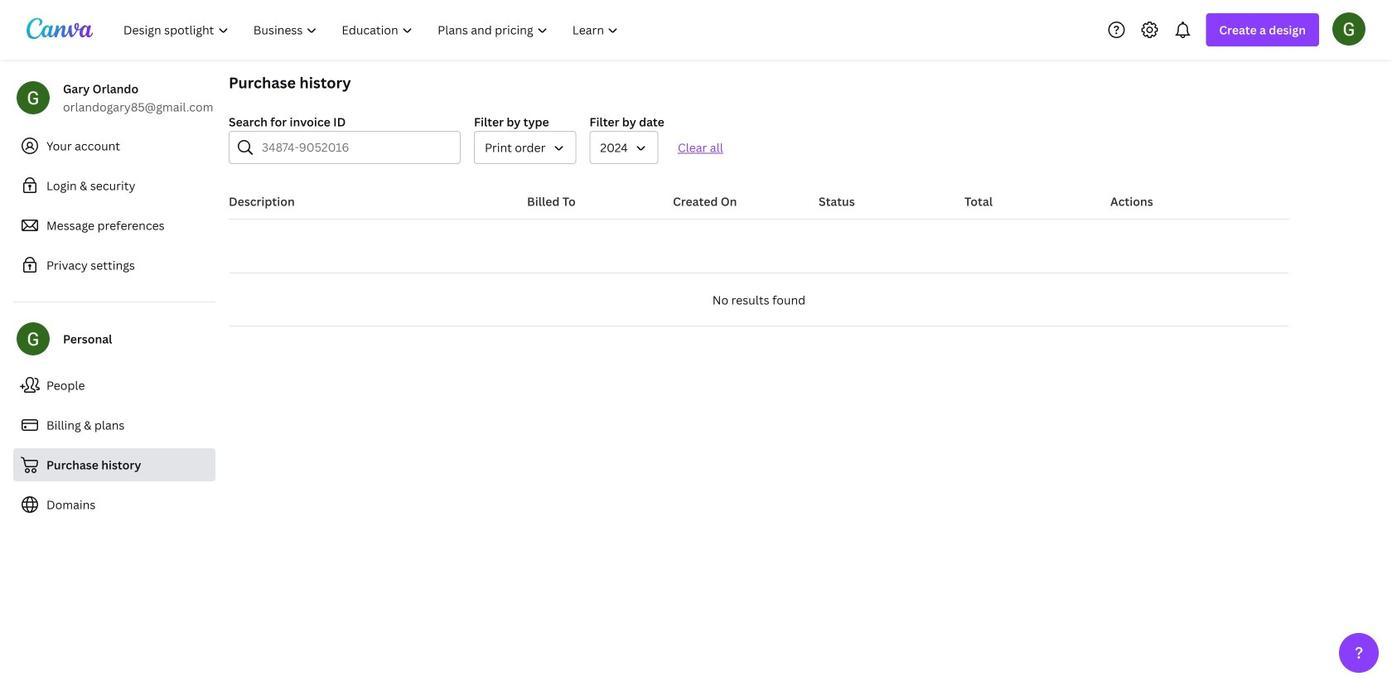 Task type: vqa. For each thing, say whether or not it's contained in the screenshot.
TOP LEVEL NAVIGATION element
yes



Task type: locate. For each thing, give the bounding box(es) containing it.
34874-9052016 text field
[[262, 132, 450, 163]]

None button
[[474, 131, 576, 164], [590, 131, 659, 164], [474, 131, 576, 164], [590, 131, 659, 164]]



Task type: describe. For each thing, give the bounding box(es) containing it.
top level navigation element
[[113, 13, 633, 46]]

gary orlando image
[[1333, 12, 1366, 45]]



